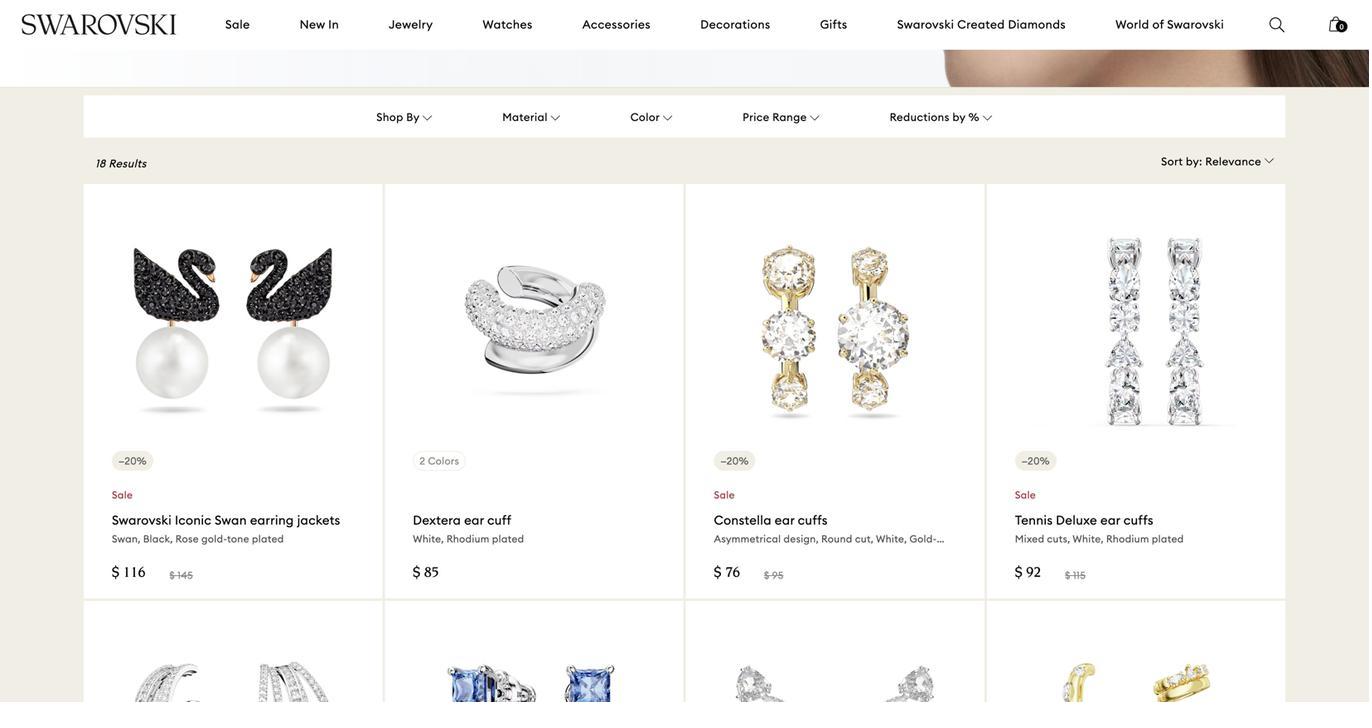 Task type: describe. For each thing, give the bounding box(es) containing it.
dextera ear cuff white, rhodium plated
[[413, 512, 524, 545]]

diamonds
[[1008, 17, 1066, 32]]

black,
[[143, 533, 173, 545]]

search image image
[[1270, 17, 1285, 32]]

cuff
[[487, 512, 512, 528]]

0 link
[[1330, 15, 1348, 43]]

gold-
[[201, 533, 227, 545]]

dextera
[[413, 512, 461, 528]]

created
[[958, 17, 1005, 32]]

$ 92
[[1015, 566, 1041, 581]]

material
[[503, 110, 548, 124]]

by
[[953, 110, 966, 124]]

in
[[328, 17, 339, 32]]

ear for dextera
[[464, 512, 484, 528]]

18 results
[[95, 157, 147, 171]]

rhodium inside 'tennis deluxe ear cuffs mixed cuts, white, rhodium plated'
[[1107, 533, 1149, 545]]

plated inside dextera ear cuff white, rhodium plated
[[492, 533, 524, 545]]

of
[[1153, 17, 1164, 32]]

swarovski created diamonds link
[[897, 17, 1066, 33]]

$ 115
[[1065, 569, 1086, 581]]

new in
[[300, 17, 339, 32]]

swarovski created diamonds
[[897, 17, 1066, 32]]

reductions by %
[[890, 110, 980, 124]]

world of swarovski link
[[1116, 17, 1224, 33]]

ear inside 'tennis deluxe ear cuffs mixed cuts, white, rhodium plated'
[[1101, 512, 1121, 528]]

new in link
[[300, 17, 339, 33]]

sale link
[[225, 17, 250, 33]]

sale left new
[[225, 17, 250, 32]]

mixed
[[1015, 533, 1045, 545]]

shop
[[377, 110, 404, 124]]

tone
[[227, 533, 249, 545]]

jackets
[[297, 512, 340, 528]]

world of swarovski
[[1116, 17, 1224, 32]]

$ 85
[[413, 566, 439, 581]]

rose
[[176, 533, 199, 545]]

gifts
[[820, 17, 848, 32]]

tennis
[[1015, 512, 1053, 528]]

rhodium inside dextera ear cuff white, rhodium plated
[[447, 533, 490, 545]]

%
[[969, 110, 980, 124]]

ear for constella
[[775, 512, 795, 528]]

$ 95
[[764, 569, 784, 581]]

new
[[300, 17, 325, 32]]

accessories link
[[582, 17, 651, 33]]

swarovski for swan
[[112, 512, 172, 528]]

sale for swarovski iconic swan earring jackets
[[112, 489, 133, 501]]

jewelry link
[[389, 17, 433, 33]]



Task type: vqa. For each thing, say whether or not it's contained in the screenshot.
left login IMAGE
no



Task type: locate. For each thing, give the bounding box(es) containing it.
3 plated from the left
[[1152, 533, 1184, 545]]

price range
[[743, 110, 807, 124]]

−20% up the tennis
[[1022, 455, 1050, 467]]

gifts link
[[820, 17, 848, 33]]

sale for constella ear cuffs
[[714, 489, 735, 501]]

swarovski left created
[[897, 17, 954, 32]]

0 horizontal spatial −20%
[[119, 455, 147, 467]]

cuts,
[[1047, 533, 1071, 545]]

white,
[[413, 533, 444, 545], [1073, 533, 1104, 545]]

accessories
[[582, 17, 651, 32]]

earring
[[250, 512, 294, 528]]

deluxe
[[1056, 512, 1098, 528]]

−20% for constella ear cuffs
[[721, 455, 749, 467]]

ear right constella
[[775, 512, 795, 528]]

2 ear from the left
[[775, 512, 795, 528]]

world
[[1116, 17, 1150, 32]]

reductions
[[890, 110, 950, 124]]

swarovski up swan, at the left of the page
[[112, 512, 172, 528]]

1 ear from the left
[[464, 512, 484, 528]]

swarovski right of at the right top
[[1167, 17, 1224, 32]]

1 white, from the left
[[413, 533, 444, 545]]

0 horizontal spatial white,
[[413, 533, 444, 545]]

swarovski inside swarovski iconic swan earring jackets swan, black, rose gold-tone plated
[[112, 512, 172, 528]]

white, down dextera
[[413, 533, 444, 545]]

$ 76
[[714, 566, 740, 581]]

cuffs right constella
[[798, 512, 828, 528]]

range
[[773, 110, 807, 124]]

2 horizontal spatial plated
[[1152, 533, 1184, 545]]

ear left cuff
[[464, 512, 484, 528]]

swarovski image
[[21, 14, 177, 35]]

2 horizontal spatial swarovski
[[1167, 17, 1224, 32]]

plated inside 'tennis deluxe ear cuffs mixed cuts, white, rhodium plated'
[[1152, 533, 1184, 545]]

18
[[95, 157, 106, 171]]

1 horizontal spatial plated
[[492, 533, 524, 545]]

cuffs
[[798, 512, 828, 528], [1124, 512, 1154, 528]]

1 horizontal spatial cuffs
[[1124, 512, 1154, 528]]

$ 116
[[112, 566, 145, 581]]

shop by
[[377, 110, 420, 124]]

plated inside swarovski iconic swan earring jackets swan, black, rose gold-tone plated
[[252, 533, 284, 545]]

decorations link
[[701, 17, 771, 33]]

cart-mobile image image
[[1330, 17, 1343, 31]]

white, inside 'tennis deluxe ear cuffs mixed cuts, white, rhodium plated'
[[1073, 533, 1104, 545]]

3 −20% from the left
[[1022, 455, 1050, 467]]

2 horizontal spatial −20%
[[1022, 455, 1050, 467]]

sale up swan, at the left of the page
[[112, 489, 133, 501]]

1 horizontal spatial swarovski
[[897, 17, 954, 32]]

white, down deluxe
[[1073, 533, 1104, 545]]

−20% for swarovski iconic swan earring jackets
[[119, 455, 147, 467]]

color
[[631, 110, 660, 124]]

2 horizontal spatial ear
[[1101, 512, 1121, 528]]

tennis deluxe ear cuffs mixed cuts, white, rhodium plated
[[1015, 512, 1184, 545]]

3 ear from the left
[[1101, 512, 1121, 528]]

−20% up swan, at the left of the page
[[119, 455, 147, 467]]

−20% up constella
[[721, 455, 749, 467]]

0 horizontal spatial ear
[[464, 512, 484, 528]]

sale
[[225, 17, 250, 32], [112, 489, 133, 501], [714, 489, 735, 501], [1015, 489, 1036, 501]]

constella
[[714, 512, 772, 528]]

$ 145
[[170, 569, 193, 581]]

constella ear cuffs
[[714, 512, 828, 528]]

1 −20% from the left
[[119, 455, 147, 467]]

1 horizontal spatial ear
[[775, 512, 795, 528]]

−20%
[[119, 455, 147, 467], [721, 455, 749, 467], [1022, 455, 1050, 467]]

results
[[109, 157, 147, 171]]

sort by: relevance
[[1161, 155, 1262, 168]]

ear inside dextera ear cuff white, rhodium plated
[[464, 512, 484, 528]]

swarovski iconic swan earring jackets swan, black, rose gold-tone plated
[[112, 512, 340, 545]]

0 horizontal spatial cuffs
[[798, 512, 828, 528]]

0 horizontal spatial plated
[[252, 533, 284, 545]]

swan,
[[112, 533, 141, 545]]

plated
[[252, 533, 284, 545], [492, 533, 524, 545], [1152, 533, 1184, 545]]

2 colors
[[420, 455, 459, 467]]

1 horizontal spatial white,
[[1073, 533, 1104, 545]]

1 cuffs from the left
[[798, 512, 828, 528]]

cuffs inside 'tennis deluxe ear cuffs mixed cuts, white, rhodium plated'
[[1124, 512, 1154, 528]]

sale up constella
[[714, 489, 735, 501]]

1 rhodium from the left
[[447, 533, 490, 545]]

ear right deluxe
[[1101, 512, 1121, 528]]

sort
[[1161, 155, 1183, 168]]

0 horizontal spatial rhodium
[[447, 533, 490, 545]]

1 horizontal spatial −20%
[[721, 455, 749, 467]]

2 cuffs from the left
[[1124, 512, 1154, 528]]

swarovski for diamonds
[[897, 17, 954, 32]]

decorations
[[701, 17, 771, 32]]

1 plated from the left
[[252, 533, 284, 545]]

cuffs right deluxe
[[1124, 512, 1154, 528]]

0
[[1340, 22, 1344, 31]]

watches
[[483, 17, 533, 32]]

swan
[[215, 512, 247, 528]]

rhodium right cuts,
[[1107, 533, 1149, 545]]

iconic
[[175, 512, 211, 528]]

2 −20% from the left
[[721, 455, 749, 467]]

white, inside dextera ear cuff white, rhodium plated
[[413, 533, 444, 545]]

1 horizontal spatial rhodium
[[1107, 533, 1149, 545]]

price
[[743, 110, 770, 124]]

ear
[[464, 512, 484, 528], [775, 512, 795, 528], [1101, 512, 1121, 528]]

2 white, from the left
[[1073, 533, 1104, 545]]

by: relevance
[[1186, 155, 1262, 168]]

−20% for tennis deluxe ear cuffs
[[1022, 455, 1050, 467]]

sort by: relevance button
[[1161, 141, 1275, 169]]

2 plated from the left
[[492, 533, 524, 545]]

sale up the tennis
[[1015, 489, 1036, 501]]

sale for tennis deluxe ear cuffs
[[1015, 489, 1036, 501]]

watches link
[[483, 17, 533, 33]]

by
[[406, 110, 420, 124]]

0 horizontal spatial swarovski
[[112, 512, 172, 528]]

rhodium down dextera
[[447, 533, 490, 545]]

jewelry
[[389, 17, 433, 32]]

rhodium
[[447, 533, 490, 545], [1107, 533, 1149, 545]]

swarovski
[[897, 17, 954, 32], [1167, 17, 1224, 32], [112, 512, 172, 528]]

2 rhodium from the left
[[1107, 533, 1149, 545]]



